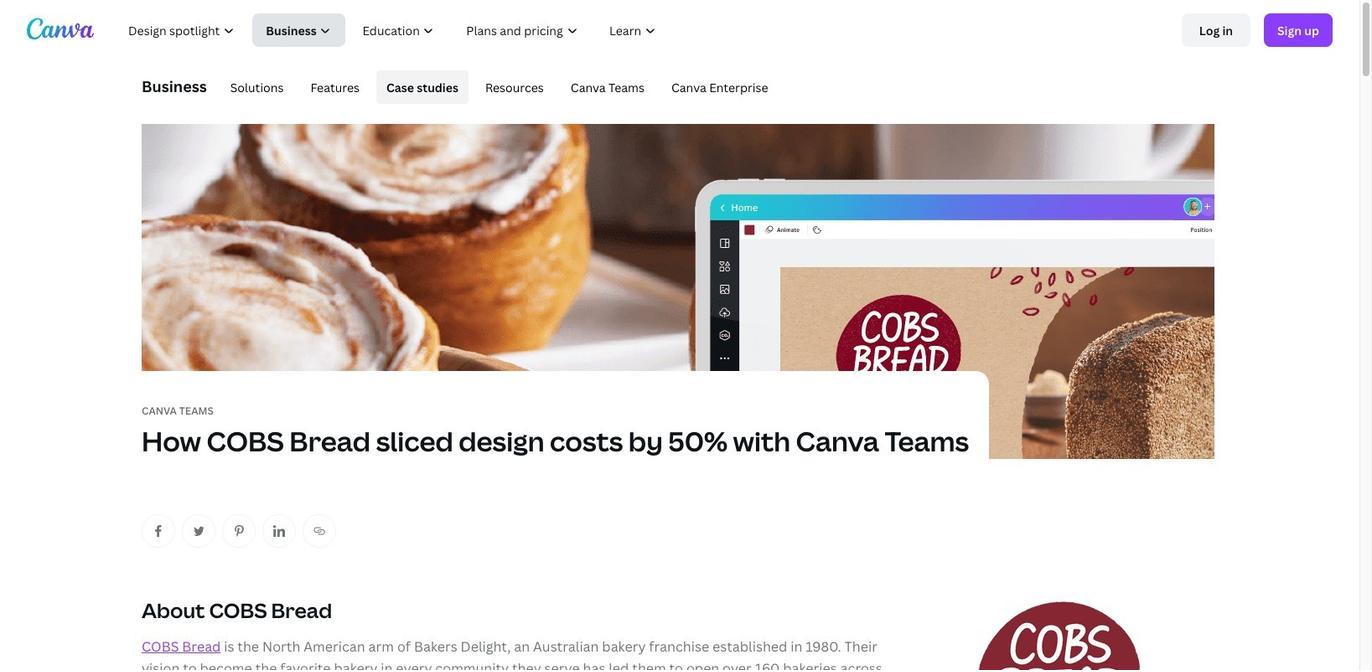 Task type: locate. For each thing, give the bounding box(es) containing it.
menu bar
[[214, 70, 779, 104]]



Task type: vqa. For each thing, say whether or not it's contained in the screenshot.
1080 × 1080 px button
no



Task type: describe. For each thing, give the bounding box(es) containing it.
top level navigation element
[[114, 13, 727, 47]]



